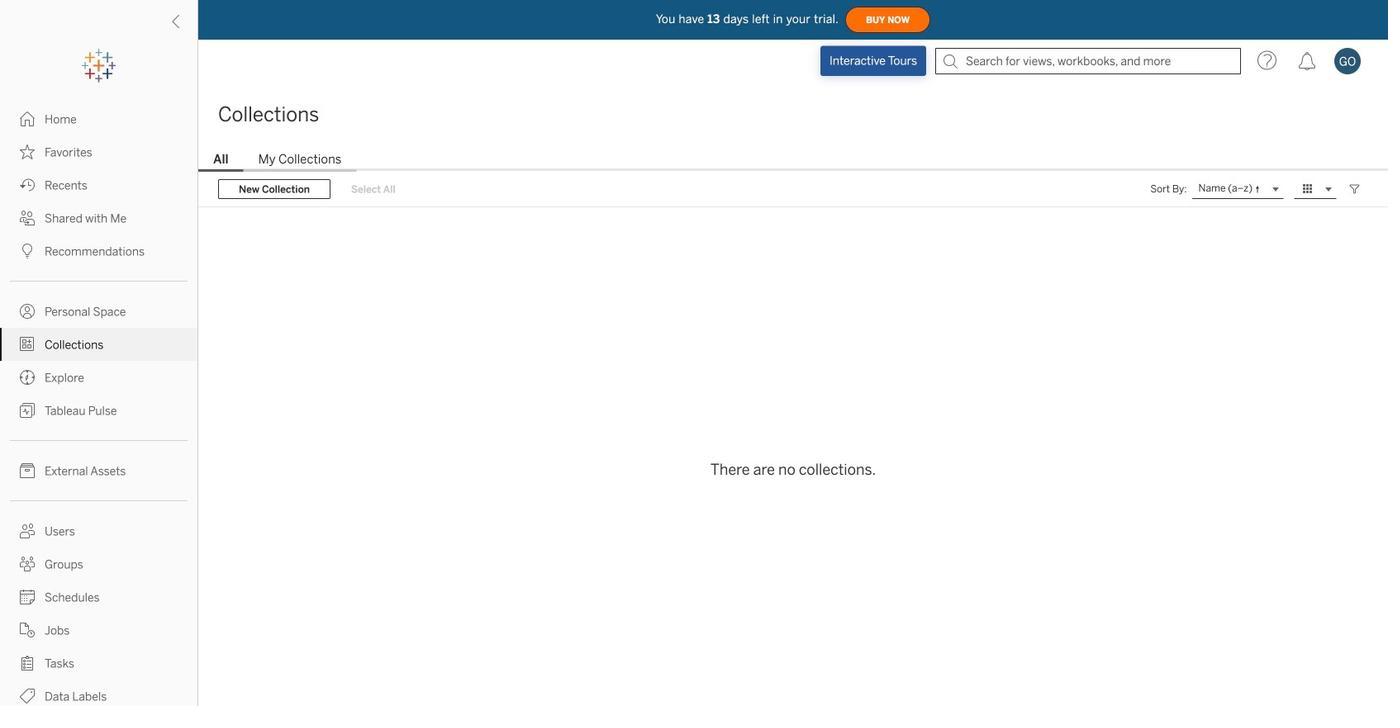 Task type: locate. For each thing, give the bounding box(es) containing it.
sub-spaces tab list
[[198, 150, 1388, 172]]

main content
[[198, 83, 1388, 706]]

navigation panel element
[[0, 50, 197, 706]]

grid view image
[[1301, 182, 1315, 197]]

navigation
[[198, 147, 1388, 172]]



Task type: describe. For each thing, give the bounding box(es) containing it.
main navigation. press the up and down arrow keys to access links. element
[[0, 102, 197, 706]]

Search for views, workbooks, and more text field
[[935, 48, 1241, 74]]



Task type: vqa. For each thing, say whether or not it's contained in the screenshot.
File icon corresponding to Obesity
no



